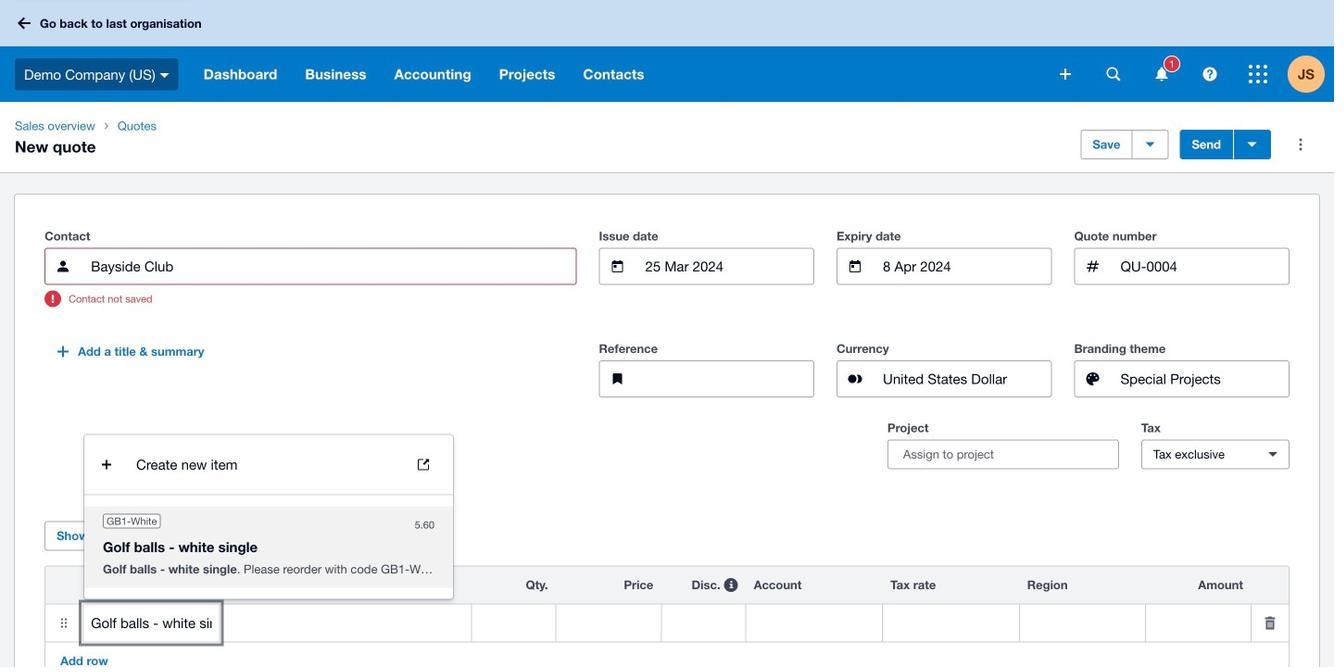 Task type: describe. For each thing, give the bounding box(es) containing it.
0 horizontal spatial svg image
[[160, 73, 169, 78]]

1 horizontal spatial svg image
[[1107, 67, 1121, 81]]

remove row image
[[1252, 605, 1289, 642]]

drag handle image
[[45, 605, 83, 642]]



Task type: locate. For each thing, give the bounding box(es) containing it.
svg image
[[1107, 67, 1121, 81], [160, 73, 169, 78]]

None field
[[89, 249, 576, 284], [644, 249, 814, 284], [882, 249, 1052, 284], [1119, 362, 1289, 397], [84, 605, 219, 642], [472, 605, 556, 642], [557, 605, 661, 642], [662, 605, 746, 642], [747, 605, 883, 642], [884, 605, 1020, 642], [1020, 605, 1146, 642], [1147, 605, 1251, 642], [89, 249, 576, 284], [644, 249, 814, 284], [882, 249, 1052, 284], [1119, 362, 1289, 397], [84, 605, 219, 642], [472, 605, 556, 642], [557, 605, 661, 642], [662, 605, 746, 642], [747, 605, 883, 642], [884, 605, 1020, 642], [1020, 605, 1146, 642], [1147, 605, 1251, 642]]

banner
[[0, 0, 1335, 102]]

svg image
[[18, 17, 31, 29], [1250, 65, 1268, 83], [1157, 67, 1169, 81], [1204, 67, 1218, 81], [1061, 69, 1072, 80]]

list box
[[84, 435, 453, 599]]

group
[[84, 435, 453, 599]]

line items element
[[45, 566, 1290, 667]]

None text field
[[1119, 249, 1289, 284], [220, 605, 471, 642], [1119, 249, 1289, 284], [220, 605, 471, 642]]

overflow menu image
[[1283, 126, 1320, 163]]

None text field
[[644, 362, 814, 397]]



Task type: vqa. For each thing, say whether or not it's contained in the screenshot.
the bottommost use
no



